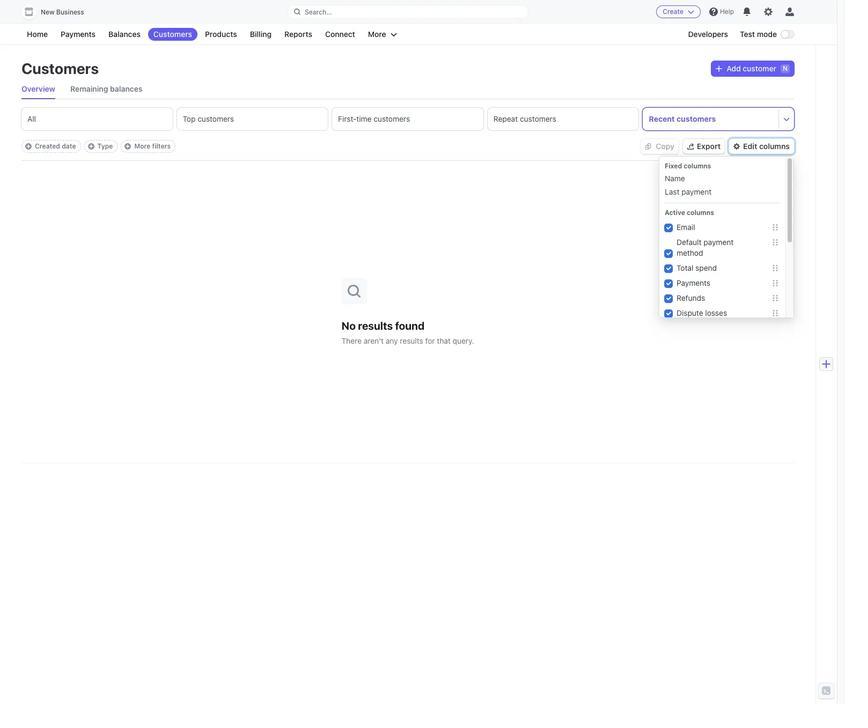 Task type: vqa. For each thing, say whether or not it's contained in the screenshot.
Fixed columns Name Last payment columns
yes



Task type: locate. For each thing, give the bounding box(es) containing it.
customers for top customers
[[198, 114, 234, 123]]

customers up overview
[[21, 60, 99, 77]]

products
[[205, 30, 237, 39]]

billing link
[[245, 28, 277, 41]]

home link
[[21, 28, 53, 41]]

payments up "refunds"
[[677, 279, 711, 288]]

total
[[677, 264, 694, 273]]

losses
[[706, 309, 727, 318]]

products link
[[200, 28, 242, 41]]

svg image
[[716, 66, 723, 72]]

add more filters image
[[125, 143, 131, 150]]

3 customers from the left
[[520, 114, 557, 123]]

fixed
[[665, 162, 682, 170]]

0 vertical spatial more
[[368, 30, 386, 39]]

active columns
[[665, 209, 715, 217]]

1 customers from the left
[[198, 114, 234, 123]]

all
[[27, 114, 36, 123]]

1 vertical spatial results
[[400, 336, 423, 345]]

Default payment method checkbox
[[665, 250, 673, 258]]

1 tab list from the top
[[21, 79, 794, 99]]

0 vertical spatial tab list
[[21, 79, 794, 99]]

more
[[368, 30, 386, 39], [134, 142, 150, 150]]

edit columns button
[[730, 139, 794, 154]]

0 horizontal spatial more
[[134, 142, 150, 150]]

0 horizontal spatial results
[[358, 320, 393, 332]]

name
[[665, 174, 685, 183]]

0 vertical spatial columns
[[760, 142, 790, 151]]

0 vertical spatial payments
[[61, 30, 96, 39]]

columns
[[760, 142, 790, 151], [684, 162, 711, 170], [687, 209, 715, 217]]

all link
[[21, 108, 173, 130]]

columns inside the fixed columns name last payment
[[684, 162, 711, 170]]

more for more
[[368, 30, 386, 39]]

search…
[[305, 8, 332, 16]]

dispute
[[677, 309, 704, 318]]

columns for edit columns
[[760, 142, 790, 151]]

fixed columns name last payment
[[665, 162, 712, 196]]

that
[[437, 336, 451, 345]]

customers right top
[[198, 114, 234, 123]]

business
[[56, 8, 84, 16]]

copy
[[656, 142, 675, 151]]

repeat
[[494, 114, 518, 123]]

tab list
[[21, 79, 794, 99], [21, 108, 794, 130]]

0 vertical spatial payment
[[682, 187, 712, 196]]

recent
[[649, 114, 675, 123]]

customers left products on the left
[[153, 30, 192, 39]]

payments
[[61, 30, 96, 39], [677, 279, 711, 288]]

customers
[[198, 114, 234, 123], [374, 114, 410, 123], [520, 114, 557, 123], [677, 114, 716, 123]]

copy button
[[641, 139, 679, 154]]

Dispute losses checkbox
[[665, 310, 673, 318]]

any
[[386, 336, 398, 345]]

for
[[425, 336, 435, 345]]

payment up spend
[[704, 238, 734, 247]]

1 vertical spatial tab list
[[21, 108, 794, 130]]

2 customers from the left
[[374, 114, 410, 123]]

add
[[727, 64, 741, 73]]

0 horizontal spatial payments
[[61, 30, 96, 39]]

mode
[[757, 30, 777, 39]]

tab list containing all
[[21, 108, 794, 130]]

payments down business
[[61, 30, 96, 39]]

more filters
[[134, 142, 171, 150]]

create button
[[657, 5, 701, 18]]

edit columns
[[744, 142, 790, 151]]

payments link
[[55, 28, 101, 41]]

1 vertical spatial customers
[[21, 60, 99, 77]]

customers
[[153, 30, 192, 39], [21, 60, 99, 77]]

more right connect
[[368, 30, 386, 39]]

add customer
[[727, 64, 777, 73]]

repeat customers link
[[488, 108, 639, 130]]

1 vertical spatial columns
[[684, 162, 711, 170]]

time
[[357, 114, 372, 123]]

2 vertical spatial columns
[[687, 209, 715, 217]]

results
[[358, 320, 393, 332], [400, 336, 423, 345]]

overview link
[[21, 79, 55, 99]]

recent customers link
[[643, 108, 779, 130]]

columns down export "button"
[[684, 162, 711, 170]]

customers up export "button"
[[677, 114, 716, 123]]

1 horizontal spatial more
[[368, 30, 386, 39]]

first-time customers link
[[332, 108, 484, 130]]

Refunds checkbox
[[665, 295, 673, 303]]

0 horizontal spatial customers
[[21, 60, 99, 77]]

first-
[[338, 114, 357, 123]]

date
[[62, 142, 76, 150]]

1 vertical spatial payment
[[704, 238, 734, 247]]

reports link
[[279, 28, 318, 41]]

1 vertical spatial payments
[[677, 279, 711, 288]]

4 customers from the left
[[677, 114, 716, 123]]

1 horizontal spatial payments
[[677, 279, 711, 288]]

1 vertical spatial more
[[134, 142, 150, 150]]

1 horizontal spatial customers
[[153, 30, 192, 39]]

columns up email
[[687, 209, 715, 217]]

tab list containing overview
[[21, 79, 794, 99]]

customers for repeat customers
[[520, 114, 557, 123]]

2 tab list from the top
[[21, 108, 794, 130]]

more inside more button
[[368, 30, 386, 39]]

customers inside "link"
[[374, 114, 410, 123]]

type
[[97, 142, 113, 150]]

more right add more filters image on the left
[[134, 142, 150, 150]]

payment up active columns
[[682, 187, 712, 196]]

export
[[697, 142, 721, 151]]

results down found
[[400, 336, 423, 345]]

toolbar
[[21, 140, 176, 153]]

balances
[[108, 30, 141, 39]]

more inside toolbar
[[134, 142, 150, 150]]

payment
[[682, 187, 712, 196], [704, 238, 734, 247]]

columns right edit
[[760, 142, 790, 151]]

results up aren't
[[358, 320, 393, 332]]

customers right time
[[374, 114, 410, 123]]

payment inside 'default payment method'
[[704, 238, 734, 247]]

0 vertical spatial customers
[[153, 30, 192, 39]]

recent customers
[[649, 114, 716, 123]]

Email checkbox
[[665, 224, 673, 232]]

0 vertical spatial results
[[358, 320, 393, 332]]

columns inside button
[[760, 142, 790, 151]]

there
[[342, 336, 362, 345]]

more button
[[363, 28, 402, 41]]

customers right repeat
[[520, 114, 557, 123]]



Task type: describe. For each thing, give the bounding box(es) containing it.
query.
[[453, 336, 474, 345]]

1 horizontal spatial results
[[400, 336, 423, 345]]

Search… text field
[[288, 5, 528, 19]]

new business button
[[21, 4, 95, 19]]

toolbar containing created date
[[21, 140, 176, 153]]

remaining
[[70, 84, 108, 93]]

add type image
[[88, 143, 94, 150]]

default
[[677, 238, 702, 247]]

last
[[665, 187, 680, 196]]

overview
[[21, 84, 55, 93]]

no results found there aren't any results for that query.
[[342, 320, 474, 345]]

refunds
[[677, 294, 705, 303]]

test mode
[[740, 30, 777, 39]]

customers for recent customers
[[677, 114, 716, 123]]

test
[[740, 30, 755, 39]]

reports
[[285, 30, 312, 39]]

n
[[783, 64, 788, 72]]

notifications image
[[743, 8, 752, 16]]

active
[[665, 209, 685, 217]]

repeat customers
[[494, 114, 557, 123]]

spend
[[696, 264, 717, 273]]

remaining balances link
[[70, 79, 143, 99]]

home
[[27, 30, 48, 39]]

new business
[[41, 8, 84, 16]]

Search… search field
[[288, 5, 528, 19]]

top customers link
[[177, 108, 328, 130]]

add created date image
[[25, 143, 32, 150]]

created date
[[35, 142, 76, 150]]

top customers
[[183, 114, 234, 123]]

dispute losses
[[677, 309, 727, 318]]

method
[[677, 249, 703, 258]]

create
[[663, 8, 684, 16]]

email
[[677, 223, 695, 232]]

balances link
[[103, 28, 146, 41]]

developers link
[[683, 28, 734, 41]]

default payment method
[[677, 238, 734, 258]]

edit
[[744, 142, 758, 151]]

customers link
[[148, 28, 198, 41]]

help
[[720, 8, 734, 16]]

first-time customers
[[338, 114, 410, 123]]

columns for fixed columns name last payment
[[684, 162, 711, 170]]

remaining balances
[[70, 84, 143, 93]]

created
[[35, 142, 60, 150]]

payment inside the fixed columns name last payment
[[682, 187, 712, 196]]

billing
[[250, 30, 272, 39]]

connect
[[325, 30, 355, 39]]

help button
[[705, 3, 739, 20]]

connect link
[[320, 28, 361, 41]]

filters
[[152, 142, 171, 150]]

no
[[342, 320, 356, 332]]

Total spend checkbox
[[665, 265, 673, 273]]

balances
[[110, 84, 143, 93]]

open overflow menu image
[[784, 116, 790, 122]]

aren't
[[364, 336, 384, 345]]

Payments checkbox
[[665, 280, 673, 288]]

columns for active columns
[[687, 209, 715, 217]]

new
[[41, 8, 55, 16]]

more for more filters
[[134, 142, 150, 150]]

total spend
[[677, 264, 717, 273]]

top
[[183, 114, 196, 123]]

found
[[395, 320, 425, 332]]

svg image
[[645, 143, 652, 150]]

customer
[[743, 64, 777, 73]]

export button
[[683, 139, 725, 154]]

developers
[[688, 30, 728, 39]]



